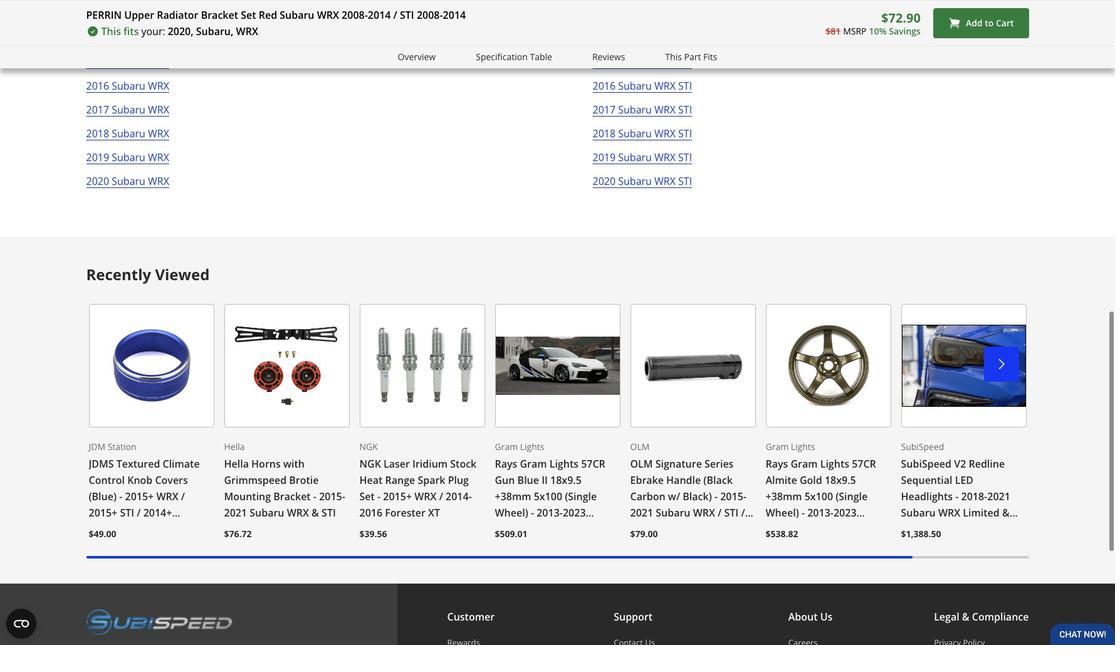 Task type: locate. For each thing, give the bounding box(es) containing it.
sti inside "link"
[[679, 55, 693, 69]]

57cr for rays gram lights 57cr gun blue ii 18x9.5 +38mm 5x100 (single wheel) - 2013-2023 subaru brz / scion fr-s / toyota gr86 / 2014-2018 subaru forester
[[582, 457, 606, 471]]

0 horizontal spatial 2019
[[86, 150, 109, 164]]

0 vertical spatial olm
[[631, 441, 650, 453]]

& right legal
[[963, 610, 970, 624]]

0 vertical spatial ngk
[[360, 441, 378, 453]]

0 horizontal spatial &
[[312, 506, 319, 520]]

about
[[789, 610, 818, 624]]

part up 2016 subaru wrx sti
[[685, 51, 701, 63]]

2015 subaru wrx link
[[86, 54, 169, 78]]

1 vertical spatial hella
[[224, 457, 249, 471]]

this part fits
[[86, 22, 164, 39], [666, 51, 718, 63]]

rays up almite
[[766, 457, 789, 471]]

3 fr- from the left
[[860, 522, 875, 536]]

0 horizontal spatial wheel)
[[495, 506, 529, 520]]

2 57cr from the left
[[853, 457, 877, 471]]

2017 for 2017 subaru wrx sti
[[593, 103, 616, 117]]

(single
[[565, 490, 597, 503], [836, 490, 868, 503]]

0 horizontal spatial this part fits
[[86, 22, 164, 39]]

2015 inside 2015 subaru wrx link
[[86, 55, 109, 69]]

1 horizontal spatial gr86
[[802, 538, 827, 552]]

2013- down gold
[[808, 506, 834, 520]]

2015+ down 'range'
[[383, 490, 412, 503]]

1 fr- from the left
[[589, 522, 604, 536]]

2 scion from the left
[[682, 522, 708, 536]]

bracket
[[201, 8, 238, 22], [274, 490, 311, 503]]

gram lights rays gram lights 57cr almite gold 18x9.5 +38mm 5x100 (single wheel) - 2013-2023 subaru brz / scion fr-s / toyota gr86 / 2014-2018 subaru forester
[[766, 441, 887, 569]]

/ inside ngk ngk laser iridium stock heat range spark plug set - 2015+ wrx / 2014- 2016 forester xt
[[439, 490, 443, 503]]

1 2014 from the left
[[368, 8, 391, 22]]

2018 left $1,388.50
[[862, 538, 885, 552]]

wrx down covers
[[156, 490, 179, 503]]

forester inside jdm station jdms textured climate control knob covers (blue) - 2015+ wrx / 2015+ sti / 2014+ forester / 2013+ crosstrek
[[89, 522, 129, 536]]

radiator
[[157, 8, 199, 22]]

s down (black
[[726, 522, 731, 536]]

/
[[394, 8, 398, 22], [181, 490, 185, 503], [439, 490, 443, 503], [137, 506, 141, 520], [718, 506, 722, 520], [742, 506, 746, 520], [132, 522, 136, 536], [554, 522, 558, 536], [612, 522, 616, 536], [734, 522, 738, 536], [825, 522, 829, 536], [883, 522, 887, 536], [559, 538, 563, 552], [689, 538, 693, 552], [746, 538, 750, 552], [830, 538, 834, 552], [726, 555, 729, 569]]

subaru down 2018 subaru wrx 'link' at the top left
[[112, 150, 145, 164]]

about us
[[789, 610, 833, 624]]

subaru down 2015 subaru wrx sti "link"
[[619, 79, 652, 93]]

0 horizontal spatial crosstrek
[[89, 538, 135, 552]]

subaru down 2017 subaru wrx sti link on the right of page
[[619, 127, 652, 140]]

2019 down 2018 subaru wrx sti link
[[593, 150, 616, 164]]

1 rays from the left
[[495, 457, 518, 471]]

+38mm down almite
[[766, 490, 803, 503]]

2 toyota from the left
[[696, 538, 729, 552]]

set
[[241, 8, 256, 22], [360, 490, 375, 503]]

2016 subaru wrx
[[86, 79, 169, 93]]

1 vertical spatial set
[[360, 490, 375, 503]]

0 horizontal spatial 57cr
[[582, 457, 606, 471]]

rays
[[495, 457, 518, 471], [766, 457, 789, 471]]

2 horizontal spatial 2017
[[657, 571, 680, 585]]

2018 inside gram lights rays gram lights 57cr gun blue ii 18x9.5 +38mm 5x100 (single wheel) - 2013-2023 subaru brz / scion fr-s / toyota gr86 / 2014-2018 subaru forester
[[591, 538, 614, 552]]

2 horizontal spatial s
[[875, 522, 880, 536]]

2 wheel) from the left
[[766, 506, 800, 520]]

sti
[[400, 8, 414, 22], [679, 55, 693, 69], [679, 79, 693, 93], [679, 103, 693, 117], [679, 127, 693, 140], [679, 150, 693, 164], [679, 174, 693, 188], [120, 506, 134, 520], [322, 506, 336, 520], [725, 506, 739, 520], [902, 522, 916, 536]]

brz right the $79.00
[[668, 538, 687, 552]]

1 horizontal spatial s
[[726, 522, 731, 536]]

1 18x9.5 from the left
[[551, 473, 582, 487]]

1 horizontal spatial toyota
[[696, 538, 729, 552]]

2021 inside 'hella hella horns with grimmspeed brotie mounting bracket  - 2015- 2021 subaru wrx & sti'
[[224, 506, 247, 520]]

2 2015 from the left
[[593, 55, 616, 69]]

1 horizontal spatial 2023
[[834, 506, 857, 520]]

1 s from the left
[[604, 522, 609, 536]]

2019 subaru wrx link
[[86, 149, 169, 173]]

2019 subaru wrx sti
[[593, 150, 693, 164]]

0 horizontal spatial 18x9.5
[[551, 473, 582, 487]]

2015+
[[125, 490, 154, 503], [383, 490, 412, 503], [89, 506, 117, 520]]

specification
[[476, 51, 528, 63]]

2 horizontal spatial 2016
[[593, 79, 616, 93]]

2019 subaru wrx sti link
[[593, 149, 693, 173]]

brz right '$538.82'
[[803, 522, 822, 536]]

wrx down 2015 subaru wrx sti "link"
[[655, 79, 676, 93]]

sti inside subispeed subispeed v2 redline sequential led headlights - 2018-2021 subaru wrx limited & sti
[[902, 522, 916, 536]]

subaru up 2016 subaru wrx sti
[[619, 55, 652, 69]]

climate
[[163, 457, 200, 471]]

0 horizontal spatial 5x100
[[534, 490, 563, 503]]

subaru down gun
[[495, 522, 530, 536]]

wrx inside "link"
[[655, 55, 676, 69]]

subaru down '$538.82'
[[766, 555, 801, 569]]

wrx inside olm olm signature series ebrake handle (black carbon w/ black) - 2015- 2021 subaru wrx / sti / 2013-2021 scion fr-s / subaru brz / toyota 86 / 2014-2018 forester / 2013-2017 crosstrek
[[694, 506, 716, 520]]

0 vertical spatial fits
[[143, 22, 164, 39]]

olm
[[631, 441, 650, 453], [631, 457, 653, 471]]

specification table
[[476, 51, 553, 63]]

5x100 down ii
[[534, 490, 563, 503]]

2020 down 2019 subaru wrx link
[[86, 174, 109, 188]]

laser
[[384, 457, 410, 471]]

wrx right "red"
[[317, 8, 339, 22]]

2017 inside 2017 subaru wrx sti link
[[593, 103, 616, 117]]

0 horizontal spatial 2015-
[[319, 490, 346, 503]]

& for wrx
[[312, 506, 319, 520]]

fits
[[143, 22, 164, 39], [704, 51, 718, 63]]

sti inside jdm station jdms textured climate control knob covers (blue) - 2015+ wrx / 2015+ sti / 2014+ forester / 2013+ crosstrek
[[120, 506, 134, 520]]

2018 left the $79.00
[[591, 538, 614, 552]]

0 horizontal spatial brz
[[532, 522, 551, 536]]

- down brotie at the left of the page
[[314, 490, 317, 503]]

&
[[312, 506, 319, 520], [1003, 506, 1010, 520], [963, 610, 970, 624]]

1 2015- from the left
[[319, 490, 346, 503]]

overview link
[[398, 50, 436, 64]]

subispeed logo image
[[86, 609, 232, 636]]

2 2019 from the left
[[593, 150, 616, 164]]

2013-
[[537, 506, 563, 520], [808, 506, 834, 520], [631, 522, 657, 536], [631, 571, 657, 585]]

fr- for toyota
[[711, 522, 726, 536]]

crosstrek inside olm olm signature series ebrake handle (black carbon w/ black) - 2015- 2021 subaru wrx / sti / 2013-2021 scion fr-s / subaru brz / toyota 86 / 2014-2018 forester / 2013-2017 crosstrek
[[682, 571, 729, 585]]

0 horizontal spatial 2015
[[86, 55, 109, 69]]

18x9.5 right gold
[[825, 473, 857, 487]]

bracket inside 'hella hella horns with grimmspeed brotie mounting bracket  - 2015- 2021 subaru wrx & sti'
[[274, 490, 311, 503]]

this part fits up 2016 subaru wrx sti
[[666, 51, 718, 63]]

& inside 'hella hella horns with grimmspeed brotie mounting bracket  - 2015- 2021 subaru wrx & sti'
[[312, 506, 319, 520]]

1 +38mm from the left
[[495, 490, 532, 503]]

0 horizontal spatial 2008-
[[342, 8, 368, 22]]

2018 down 2017 subaru wrx link
[[86, 127, 109, 140]]

gr86 right '$538.82'
[[802, 538, 827, 552]]

fr- left the $79.00
[[589, 522, 604, 536]]

2 horizontal spatial toyota
[[766, 538, 799, 552]]

0 vertical spatial hella
[[224, 441, 245, 453]]

2017 down the $79.00
[[657, 571, 680, 585]]

customer
[[448, 610, 495, 624]]

0 vertical spatial set
[[241, 8, 256, 22]]

5x100
[[534, 490, 563, 503], [805, 490, 834, 503]]

1 wheel) from the left
[[495, 506, 529, 520]]

3 s from the left
[[875, 522, 880, 536]]

subaru down mounting
[[250, 506, 284, 520]]

1 horizontal spatial scion
[[682, 522, 708, 536]]

s left $1,388.50
[[875, 522, 880, 536]]

0 horizontal spatial 2023
[[563, 506, 586, 520]]

2015 up the 2016 subaru wrx
[[86, 55, 109, 69]]

0 horizontal spatial 2016
[[86, 79, 109, 93]]

2015 inside 2015 subaru wrx sti "link"
[[593, 55, 616, 69]]

1 horizontal spatial 2015
[[593, 55, 616, 69]]

1 vertical spatial fits
[[704, 51, 718, 63]]

- inside jdm station jdms textured climate control knob covers (blue) - 2015+ wrx / 2015+ sti / 2014+ forester / 2013+ crosstrek
[[119, 490, 123, 503]]

wrx down black)
[[694, 506, 716, 520]]

2 horizontal spatial brz
[[803, 522, 822, 536]]

us
[[821, 610, 833, 624]]

1 horizontal spatial part
[[685, 51, 701, 63]]

1 horizontal spatial 2014
[[443, 8, 466, 22]]

fr- inside olm olm signature series ebrake handle (black carbon w/ black) - 2015- 2021 subaru wrx / sti / 2013-2021 scion fr-s / subaru brz / toyota 86 / 2014-2018 forester / 2013-2017 crosstrek
[[711, 522, 726, 536]]

1 horizontal spatial 2015-
[[721, 490, 747, 503]]

2015- inside olm olm signature series ebrake handle (black carbon w/ black) - 2015- 2021 subaru wrx / sti / 2013-2021 scion fr-s / subaru brz / toyota 86 / 2014-2018 forester / 2013-2017 crosstrek
[[721, 490, 747, 503]]

part down upper
[[114, 22, 140, 39]]

2 horizontal spatial fr-
[[860, 522, 875, 536]]

2017 for 2017 subaru wrx
[[86, 103, 109, 117]]

overview
[[398, 51, 436, 63]]

0 horizontal spatial s
[[604, 522, 609, 536]]

2014- inside olm olm signature series ebrake handle (black carbon w/ black) - 2015- 2021 subaru wrx / sti / 2013-2021 scion fr-s / subaru brz / toyota 86 / 2014-2018 forester / 2013-2017 crosstrek
[[631, 555, 657, 569]]

perrin
[[86, 8, 122, 22]]

2017 inside 2017 subaru wrx link
[[86, 103, 109, 117]]

scion inside gram lights rays gram lights 57cr almite gold 18x9.5 +38mm 5x100 (single wheel) - 2013-2023 subaru brz / scion fr-s / toyota gr86 / 2014-2018 subaru forester
[[831, 522, 857, 536]]

1 vertical spatial subispeed
[[902, 457, 952, 471]]

hella
[[224, 441, 245, 453], [224, 457, 249, 471]]

2 olm from the top
[[631, 457, 653, 471]]

2017 inside olm olm signature series ebrake handle (black carbon w/ black) - 2015- 2021 subaru wrx / sti / 2013-2021 scion fr-s / subaru brz / toyota 86 / 2014-2018 forester / 2013-2017 crosstrek
[[657, 571, 680, 585]]

scion right '$538.82'
[[831, 522, 857, 536]]

grawgcrx38dg2 rays gram lights 57cr gun blue ii 18x9.5 +38 - 2013+ fr-s / brz / 86 / 2014+ forester, image
[[495, 304, 621, 428]]

+38mm down gun
[[495, 490, 532, 503]]

this part fits link
[[666, 50, 718, 64]]

2 +38mm from the left
[[766, 490, 803, 503]]

jdm
[[89, 441, 105, 453]]

0 horizontal spatial +38mm
[[495, 490, 532, 503]]

2 horizontal spatial 2015+
[[383, 490, 412, 503]]

57cr inside gram lights rays gram lights 57cr gun blue ii 18x9.5 +38mm 5x100 (single wheel) - 2013-2023 subaru brz / scion fr-s / toyota gr86 / 2014-2018 subaru forester
[[582, 457, 606, 471]]

18x9.5
[[551, 473, 582, 487], [825, 473, 857, 487]]

1 2015 from the left
[[86, 55, 109, 69]]

0 horizontal spatial 2015+
[[89, 506, 117, 520]]

1 horizontal spatial 2016
[[360, 506, 383, 520]]

(single inside gram lights rays gram lights 57cr almite gold 18x9.5 +38mm 5x100 (single wheel) - 2013-2023 subaru brz / scion fr-s / toyota gr86 / 2014-2018 subaru forester
[[836, 490, 868, 503]]

1 toyota from the left
[[495, 538, 528, 552]]

bracket up subaru,
[[201, 8, 238, 22]]

- down (black
[[715, 490, 718, 503]]

forester inside ngk ngk laser iridium stock heat range spark plug set - 2015+ wrx / 2014- 2016 forester xt
[[385, 506, 426, 520]]

gun
[[495, 473, 515, 487]]

jdm station jdms textured climate control knob covers (blue) - 2015+ wrx / 2015+ sti / 2014+ forester / 2013+ crosstrek
[[89, 441, 200, 552]]

2020,
[[168, 24, 194, 38]]

2 2015- from the left
[[721, 490, 747, 503]]

2017 down 2016 subaru wrx sti link
[[593, 103, 616, 117]]

set down "heat" at the bottom left of page
[[360, 490, 375, 503]]

2 2020 from the left
[[593, 174, 616, 188]]

olm olm signature series ebrake handle (black carbon w/ black) - 2015- 2021 subaru wrx / sti / 2013-2021 scion fr-s / subaru brz / toyota 86 / 2014-2018 forester / 2013-2017 crosstrek
[[631, 441, 750, 585]]

+38mm
[[495, 490, 532, 503], [766, 490, 803, 503]]

0 horizontal spatial 2020
[[86, 174, 109, 188]]

1 olm from the top
[[631, 441, 650, 453]]

2019
[[86, 150, 109, 164], [593, 150, 616, 164]]

wrx
[[317, 8, 339, 22], [236, 24, 258, 38], [148, 55, 169, 69], [655, 55, 676, 69], [148, 79, 169, 93], [655, 79, 676, 93], [148, 103, 169, 117], [655, 103, 676, 117], [148, 127, 169, 140], [655, 127, 676, 140], [148, 150, 169, 164], [655, 150, 676, 164], [148, 174, 169, 188], [655, 174, 676, 188], [156, 490, 179, 503], [415, 490, 437, 503], [287, 506, 309, 520], [694, 506, 716, 520], [939, 506, 961, 520]]

1 5x100 from the left
[[534, 490, 563, 503]]

0 vertical spatial this part fits
[[86, 22, 164, 39]]

1 horizontal spatial (single
[[836, 490, 868, 503]]

mounting
[[224, 490, 271, 503]]

brz inside olm olm signature series ebrake handle (black carbon w/ black) - 2015- 2021 subaru wrx / sti / 2013-2021 scion fr-s / subaru brz / toyota 86 / 2014-2018 forester / 2013-2017 crosstrek
[[668, 538, 687, 552]]

rays up gun
[[495, 457, 518, 471]]

subaru down 2017 subaru wrx link
[[112, 127, 145, 140]]

1 (single from the left
[[565, 490, 597, 503]]

57cr
[[582, 457, 606, 471], [853, 457, 877, 471]]

2 fr- from the left
[[711, 522, 726, 536]]

wrx inside jdm station jdms textured climate control knob covers (blue) - 2015+ wrx / 2015+ sti / 2014+ forester / 2013+ crosstrek
[[156, 490, 179, 503]]

wrx inside subispeed subispeed v2 redline sequential led headlights - 2018-2021 subaru wrx limited & sti
[[939, 506, 961, 520]]

0 horizontal spatial fr-
[[589, 522, 604, 536]]

wheel)
[[495, 506, 529, 520], [766, 506, 800, 520]]

0 vertical spatial bracket
[[201, 8, 238, 22]]

2 (single from the left
[[836, 490, 868, 503]]

1 horizontal spatial 5x100
[[805, 490, 834, 503]]

rays inside gram lights rays gram lights 57cr almite gold 18x9.5 +38mm 5x100 (single wheel) - 2013-2023 subaru brz / scion fr-s / toyota gr86 / 2014-2018 subaru forester
[[766, 457, 789, 471]]

1 horizontal spatial 2017
[[593, 103, 616, 117]]

2 rays from the left
[[766, 457, 789, 471]]

2 gr86 from the left
[[802, 538, 827, 552]]

subispeed
[[902, 441, 945, 453], [902, 457, 952, 471]]

subaru down $509.01
[[495, 555, 530, 569]]

2019 down 2018 subaru wrx 'link' at the top left
[[86, 150, 109, 164]]

1 horizontal spatial wheel)
[[766, 506, 800, 520]]

wrx down 2019 subaru wrx sti link
[[655, 174, 676, 188]]

sequential
[[902, 473, 953, 487]]

$39.56
[[360, 528, 387, 540]]

2021 up limited
[[988, 490, 1011, 503]]

2015+ down the (blue)
[[89, 506, 117, 520]]

fr- for 2014-
[[589, 522, 604, 536]]

toyota inside gram lights rays gram lights 57cr gun blue ii 18x9.5 +38mm 5x100 (single wheel) - 2013-2023 subaru brz / scion fr-s / toyota gr86 / 2014-2018 subaru forester
[[495, 538, 528, 552]]

wrx down 2017 subaru wrx sti link on the right of page
[[655, 127, 676, 140]]

2 horizontal spatial &
[[1003, 506, 1010, 520]]

$76.72
[[224, 528, 252, 540]]

& down brotie at the left of the page
[[312, 506, 319, 520]]

2020 down 2019 subaru wrx sti link
[[593, 174, 616, 188]]

0 horizontal spatial set
[[241, 8, 256, 22]]

2 s from the left
[[726, 522, 731, 536]]

2015+ down the "knob"
[[125, 490, 154, 503]]

wheel) up $509.01
[[495, 506, 529, 520]]

0 horizontal spatial (single
[[565, 490, 597, 503]]

picture of olm signature series ebrake handle (black carbon w/ black) - 2015-2021 subaru wrx / sti / 2013-2021 scion fr-s / subaru brz / toyota 86 / 2014-2018 forester / 2013-2017 crosstrek image
[[631, 304, 756, 428]]

1 horizontal spatial bracket
[[274, 490, 311, 503]]

0 horizontal spatial rays
[[495, 457, 518, 471]]

bracket down brotie at the left of the page
[[274, 490, 311, 503]]

subaru inside 'hella hella horns with grimmspeed brotie mounting bracket  - 2015- 2021 subaru wrx & sti'
[[250, 506, 284, 520]]

1 horizontal spatial &
[[963, 610, 970, 624]]

s inside gram lights rays gram lights 57cr almite gold 18x9.5 +38mm 5x100 (single wheel) - 2013-2023 subaru brz / scion fr-s / toyota gr86 / 2014-2018 subaru forester
[[875, 522, 880, 536]]

gram
[[495, 441, 518, 453], [766, 441, 789, 453], [520, 457, 547, 471], [791, 457, 818, 471]]

sti inside 'hella hella horns with grimmspeed brotie mounting bracket  - 2015- 2021 subaru wrx & sti'
[[322, 506, 336, 520]]

2020 for 2020 subaru wrx
[[86, 174, 109, 188]]

legal
[[935, 610, 960, 624]]

0 vertical spatial subispeed
[[902, 441, 945, 453]]

0 horizontal spatial fits
[[143, 22, 164, 39]]

fr- left $1,388.50
[[860, 522, 875, 536]]

subaru down headlights
[[902, 506, 936, 520]]

scion down black)
[[682, 522, 708, 536]]

1 horizontal spatial set
[[360, 490, 375, 503]]

2021 inside subispeed subispeed v2 redline sequential led headlights - 2018-2021 subaru wrx limited & sti
[[988, 490, 1011, 503]]

2016 for 2016 subaru wrx sti
[[593, 79, 616, 93]]

add to cart button
[[934, 8, 1030, 38]]

picture of jdms textured climate control knob covers (blue) - 2015+ wrx / 2015+ sti / 2014+ forester / 2013+ crosstrek image
[[89, 304, 214, 428]]

2017 down 2016 subaru wrx link
[[86, 103, 109, 117]]

2020 subaru wrx
[[86, 174, 169, 188]]

wheel) up '$538.82'
[[766, 506, 800, 520]]

wrx up 2016 subaru wrx sti
[[655, 55, 676, 69]]

1 horizontal spatial +38mm
[[766, 490, 803, 503]]

1 vertical spatial crosstrek
[[682, 571, 729, 585]]

subaru
[[280, 8, 315, 22], [112, 55, 145, 69], [619, 55, 652, 69], [112, 79, 145, 93], [619, 79, 652, 93], [112, 103, 145, 117], [619, 103, 652, 117], [112, 127, 145, 140], [619, 127, 652, 140], [112, 150, 145, 164], [619, 150, 652, 164], [112, 174, 145, 188], [619, 174, 652, 188], [250, 506, 284, 520], [656, 506, 691, 520], [902, 506, 936, 520], [495, 522, 530, 536], [766, 522, 801, 536], [631, 538, 665, 552], [495, 555, 530, 569], [766, 555, 801, 569]]

1 vertical spatial bracket
[[274, 490, 311, 503]]

2015 subaru wrx sti link
[[593, 54, 693, 78]]

gram up blue
[[520, 457, 547, 471]]

0 horizontal spatial scion
[[560, 522, 586, 536]]

gr86 right $509.01
[[531, 538, 556, 552]]

2 18x9.5 from the left
[[825, 473, 857, 487]]

1 horizontal spatial 18x9.5
[[825, 473, 857, 487]]

support
[[614, 610, 653, 624]]

2 2023 from the left
[[834, 506, 857, 520]]

5x100 down gold
[[805, 490, 834, 503]]

subaru down 2015 subaru wrx link
[[112, 79, 145, 93]]

covers
[[155, 473, 188, 487]]

gr86
[[531, 538, 556, 552], [802, 538, 827, 552]]

subaru down the w/
[[656, 506, 691, 520]]

wrx down headlights
[[939, 506, 961, 520]]

1 horizontal spatial this part fits
[[666, 51, 718, 63]]

2 2014 from the left
[[443, 8, 466, 22]]

station
[[108, 441, 137, 453]]

range
[[385, 473, 415, 487]]

handle
[[667, 473, 701, 487]]

1 horizontal spatial crosstrek
[[682, 571, 729, 585]]

2016 up the $39.56
[[360, 506, 383, 520]]

rays inside gram lights rays gram lights 57cr gun blue ii 18x9.5 +38mm 5x100 (single wheel) - 2013-2023 subaru brz / scion fr-s / toyota gr86 / 2014-2018 subaru forester
[[495, 457, 518, 471]]

1 2019 from the left
[[86, 150, 109, 164]]

scion inside gram lights rays gram lights 57cr gun blue ii 18x9.5 +38mm 5x100 (single wheel) - 2013-2023 subaru brz / scion fr-s / toyota gr86 / 2014-2018 subaru forester
[[560, 522, 586, 536]]

scion
[[560, 522, 586, 536], [682, 522, 708, 536], [831, 522, 857, 536]]

scion inside olm olm signature series ebrake handle (black carbon w/ black) - 2015- 2021 subaru wrx / sti / 2013-2021 scion fr-s / subaru brz / toyota 86 / 2014-2018 forester / 2013-2017 crosstrek
[[682, 522, 708, 536]]

1 vertical spatial olm
[[631, 457, 653, 471]]

2 5x100 from the left
[[805, 490, 834, 503]]

compliance
[[973, 610, 1030, 624]]

gram up gun
[[495, 441, 518, 453]]

1 horizontal spatial rays
[[766, 457, 789, 471]]

0 vertical spatial crosstrek
[[89, 538, 135, 552]]

2013- down ii
[[537, 506, 563, 520]]

1 2023 from the left
[[563, 506, 586, 520]]

2016 down reviews link
[[593, 79, 616, 93]]

brz
[[532, 522, 551, 536], [803, 522, 822, 536], [668, 538, 687, 552]]

& right limited
[[1003, 506, 1010, 520]]

1 horizontal spatial 2019
[[593, 150, 616, 164]]

2018 subaru wrx sti
[[593, 127, 693, 140]]

0 horizontal spatial gr86
[[531, 538, 556, 552]]

2020
[[86, 174, 109, 188], [593, 174, 616, 188]]

subaru down 2016 subaru wrx sti link
[[619, 103, 652, 117]]

s for 2018
[[604, 522, 609, 536]]

2015
[[86, 55, 109, 69], [593, 55, 616, 69]]

0 vertical spatial part
[[114, 22, 140, 39]]

fr- inside gram lights rays gram lights 57cr gun blue ii 18x9.5 +38mm 5x100 (single wheel) - 2013-2023 subaru brz / scion fr-s / toyota gr86 / 2014-2018 subaru forester
[[589, 522, 604, 536]]

1 scion from the left
[[560, 522, 586, 536]]

0 horizontal spatial 2014
[[368, 8, 391, 22]]

2020 subaru wrx sti link
[[593, 173, 693, 197]]

toyota inside olm olm signature series ebrake handle (black carbon w/ black) - 2015- 2021 subaru wrx / sti / 2013-2021 scion fr-s / subaru brz / toyota 86 / 2014-2018 forester / 2013-2017 crosstrek
[[696, 538, 729, 552]]

subaru down almite
[[766, 522, 801, 536]]

brz inside gram lights rays gram lights 57cr almite gold 18x9.5 +38mm 5x100 (single wheel) - 2013-2023 subaru brz / scion fr-s / toyota gr86 / 2014-2018 subaru forester
[[803, 522, 822, 536]]

2018 down the $79.00
[[657, 555, 680, 569]]

- down "heat" at the bottom left of page
[[378, 490, 381, 503]]

1 subispeed from the top
[[902, 441, 945, 453]]

3 toyota from the left
[[766, 538, 799, 552]]

2 ngk from the top
[[360, 457, 381, 471]]

- right the (blue)
[[119, 490, 123, 503]]

brz right $509.01
[[532, 522, 551, 536]]

- inside 'hella hella horns with grimmspeed brotie mounting bracket  - 2015- 2021 subaru wrx & sti'
[[314, 490, 317, 503]]

1 vertical spatial ngk
[[360, 457, 381, 471]]

2023 inside gram lights rays gram lights 57cr almite gold 18x9.5 +38mm 5x100 (single wheel) - 2013-2023 subaru brz / scion fr-s / toyota gr86 / 2014-2018 subaru forester
[[834, 506, 857, 520]]

3 scion from the left
[[831, 522, 857, 536]]

1 vertical spatial part
[[685, 51, 701, 63]]

s left the $79.00
[[604, 522, 609, 536]]

1 horizontal spatial fr-
[[711, 522, 726, 536]]

set left "red"
[[241, 8, 256, 22]]

s inside gram lights rays gram lights 57cr gun blue ii 18x9.5 +38mm 5x100 (single wheel) - 2013-2023 subaru brz / scion fr-s / toyota gr86 / 2014-2018 subaru forester
[[604, 522, 609, 536]]

1 57cr from the left
[[582, 457, 606, 471]]

- inside ngk ngk laser iridium stock heat range spark plug set - 2015+ wrx / 2014- 2016 forester xt
[[378, 490, 381, 503]]

1 horizontal spatial 2008-
[[417, 8, 443, 22]]

2015 up 2016 subaru wrx sti
[[593, 55, 616, 69]]

$72.90 $81 msrp 10% savings
[[826, 9, 921, 37]]

w/
[[669, 490, 681, 503]]

2015 subaru wrx sti
[[593, 55, 693, 69]]

0 horizontal spatial part
[[114, 22, 140, 39]]

+38mm inside gram lights rays gram lights 57cr gun blue ii 18x9.5 +38mm 5x100 (single wheel) - 2013-2023 subaru brz / scion fr-s / toyota gr86 / 2014-2018 subaru forester
[[495, 490, 532, 503]]

1 horizontal spatial 2020
[[593, 174, 616, 188]]

stock
[[451, 457, 477, 471]]

0 horizontal spatial 2017
[[86, 103, 109, 117]]

- left 2018-
[[956, 490, 959, 503]]

1 horizontal spatial 2015+
[[125, 490, 154, 503]]

& inside subispeed subispeed v2 redline sequential led headlights - 2018-2021 subaru wrx limited & sti
[[1003, 506, 1010, 520]]

2 horizontal spatial scion
[[831, 522, 857, 536]]

wrx down 2017 subaru wrx link
[[148, 127, 169, 140]]

57cr inside gram lights rays gram lights 57cr almite gold 18x9.5 +38mm 5x100 (single wheel) - 2013-2023 subaru brz / scion fr-s / toyota gr86 / 2014-2018 subaru forester
[[853, 457, 877, 471]]

s inside olm olm signature series ebrake handle (black carbon w/ black) - 2015- 2021 subaru wrx / sti / 2013-2021 scion fr-s / subaru brz / toyota 86 / 2014-2018 forester / 2013-2017 crosstrek
[[726, 522, 731, 536]]

1 horizontal spatial fits
[[704, 51, 718, 63]]

1 gr86 from the left
[[531, 538, 556, 552]]

0 horizontal spatial bracket
[[201, 8, 238, 22]]

2 hella from the top
[[224, 457, 249, 471]]

1 2020 from the left
[[86, 174, 109, 188]]

xt
[[428, 506, 440, 520]]

1 2008- from the left
[[342, 8, 368, 22]]

1 horizontal spatial brz
[[668, 538, 687, 552]]

subaru down 2016 subaru wrx link
[[112, 103, 145, 117]]

1 vertical spatial this part fits
[[666, 51, 718, 63]]

set inside ngk ngk laser iridium stock heat range spark plug set - 2015+ wrx / 2014- 2016 forester xt
[[360, 490, 375, 503]]

0 horizontal spatial toyota
[[495, 538, 528, 552]]

- inside gram lights rays gram lights 57cr almite gold 18x9.5 +38mm 5x100 (single wheel) - 2013-2023 subaru brz / scion fr-s / toyota gr86 / 2014-2018 subaru forester
[[802, 506, 805, 520]]

add
[[967, 17, 983, 29]]

fr- inside gram lights rays gram lights 57cr almite gold 18x9.5 +38mm 5x100 (single wheel) - 2013-2023 subaru brz / scion fr-s / toyota gr86 / 2014-2018 subaru forester
[[860, 522, 875, 536]]

1 horizontal spatial 57cr
[[853, 457, 877, 471]]

2020 subaru wrx link
[[86, 173, 169, 197]]

wrx down spark
[[415, 490, 437, 503]]



Task type: vqa. For each thing, say whether or not it's contained in the screenshot.
second list item from right
no



Task type: describe. For each thing, give the bounding box(es) containing it.
ii
[[542, 473, 548, 487]]

2017 subaru wrx
[[86, 103, 169, 117]]

with
[[283, 457, 305, 471]]

57cr for rays gram lights 57cr almite gold 18x9.5 +38mm 5x100 (single wheel) - 2013-2023 subaru brz / scion fr-s / toyota gr86 / 2014-2018 subaru forester
[[853, 457, 877, 471]]

gram up almite
[[766, 441, 789, 453]]

cart
[[997, 17, 1015, 29]]

ebrake
[[631, 473, 664, 487]]

reviews link
[[593, 50, 626, 64]]

fits inside this part fits link
[[704, 51, 718, 63]]

grawgcrx38dagp rays gram lights 57cr almite gold 18x9.5 +38 - 2013+ fr-s / brz / 86 / 2014+ forester, image
[[766, 304, 892, 428]]

2014- inside gram lights rays gram lights 57cr almite gold 18x9.5 +38mm 5x100 (single wheel) - 2013-2023 subaru brz / scion fr-s / toyota gr86 / 2014-2018 subaru forester
[[836, 538, 862, 552]]

horns
[[252, 457, 281, 471]]

wrx down 2018 subaru wrx sti link
[[655, 150, 676, 164]]

$509.01
[[495, 528, 528, 540]]

10%
[[870, 25, 887, 37]]

$538.82
[[766, 528, 799, 540]]

wrx down 2016 subaru wrx link
[[148, 103, 169, 117]]

subispeed subispeed v2 redline sequential led headlights - 2018-2021 subaru wrx limited & sti
[[902, 441, 1011, 536]]

headlights
[[902, 490, 953, 503]]

2020 subaru wrx sti
[[593, 174, 693, 188]]

add to cart
[[967, 17, 1015, 29]]

2013+
[[138, 522, 167, 536]]

brotie
[[289, 473, 319, 487]]

2018 inside gram lights rays gram lights 57cr almite gold 18x9.5 +38mm 5x100 (single wheel) - 2013-2023 subaru brz / scion fr-s / toyota gr86 / 2014-2018 subaru forester
[[862, 538, 885, 552]]

1 ngk from the top
[[360, 441, 378, 453]]

blue
[[518, 473, 539, 487]]

2014- inside gram lights rays gram lights 57cr gun blue ii 18x9.5 +38mm 5x100 (single wheel) - 2013-2023 subaru brz / scion fr-s / toyota gr86 / 2014-2018 subaru forester
[[565, 538, 591, 552]]

almite
[[766, 473, 798, 487]]

86
[[732, 538, 743, 552]]

viewed
[[155, 264, 210, 285]]

2013- inside gram lights rays gram lights 57cr gun blue ii 18x9.5 +38mm 5x100 (single wheel) - 2013-2023 subaru brz / scion fr-s / toyota gr86 / 2014-2018 subaru forester
[[537, 506, 563, 520]]

2015- inside 'hella hella horns with grimmspeed brotie mounting bracket  - 2015- 2021 subaru wrx & sti'
[[319, 490, 346, 503]]

2014+
[[143, 506, 172, 520]]

crosstrek inside jdm station jdms textured climate control knob covers (blue) - 2015+ wrx / 2015+ sti / 2014+ forester / 2013+ crosstrek
[[89, 538, 135, 552]]

fits
[[124, 24, 139, 38]]

subaru inside subispeed subispeed v2 redline sequential led headlights - 2018-2021 subaru wrx limited & sti
[[902, 506, 936, 520]]

- inside olm olm signature series ebrake handle (black carbon w/ black) - 2015- 2021 subaru wrx / sti / 2013-2021 scion fr-s / subaru brz / toyota 86 / 2014-2018 forester / 2013-2017 crosstrek
[[715, 490, 718, 503]]

2013- up "support"
[[631, 571, 657, 585]]

gr86 inside gram lights rays gram lights 57cr gun blue ii 18x9.5 +38mm 5x100 (single wheel) - 2013-2023 subaru brz / scion fr-s / toyota gr86 / 2014-2018 subaru forester
[[531, 538, 556, 552]]

$1,388.50
[[902, 528, 942, 540]]

2018 inside olm olm signature series ebrake handle (black carbon w/ black) - 2015- 2021 subaru wrx / sti / 2013-2021 scion fr-s / subaru brz / toyota 86 / 2014-2018 forester / 2013-2017 crosstrek
[[657, 555, 680, 569]]

subaru up the 2016 subaru wrx
[[112, 55, 145, 69]]

wheel) inside gram lights rays gram lights 57cr gun blue ii 18x9.5 +38mm 5x100 (single wheel) - 2013-2023 subaru brz / scion fr-s / toyota gr86 / 2014-2018 subaru forester
[[495, 506, 529, 520]]

to
[[986, 17, 994, 29]]

scion for toyota
[[682, 522, 708, 536]]

forester inside gram lights rays gram lights 57cr gun blue ii 18x9.5 +38mm 5x100 (single wheel) - 2013-2023 subaru brz / scion fr-s / toyota gr86 / 2014-2018 subaru forester
[[532, 555, 573, 569]]

savings
[[890, 25, 921, 37]]

2017 subaru wrx sti link
[[593, 101, 693, 125]]

2016 for 2016 subaru wrx
[[86, 79, 109, 93]]

1 hella from the top
[[224, 441, 245, 453]]

rays for rays gram lights 57cr almite gold 18x9.5 +38mm 5x100 (single wheel) - 2013-2023 subaru brz / scion fr-s / toyota gr86 / 2014-2018 subaru forester
[[766, 457, 789, 471]]

led
[[956, 473, 974, 487]]

2021 down carbon
[[631, 506, 654, 520]]

recently
[[86, 264, 151, 285]]

knob
[[127, 473, 153, 487]]

2017 subaru wrx link
[[86, 101, 169, 125]]

2018 subaru wrx sti link
[[593, 125, 693, 149]]

jdms
[[89, 457, 114, 471]]

series
[[705, 457, 734, 471]]

specification table link
[[476, 50, 553, 64]]

this fits your: 2020, subaru, wrx
[[101, 24, 258, 38]]

black)
[[683, 490, 712, 503]]

forester inside gram lights rays gram lights 57cr almite gold 18x9.5 +38mm 5x100 (single wheel) - 2013-2023 subaru brz / scion fr-s / toyota gr86 / 2014-2018 subaru forester
[[803, 555, 844, 569]]

carbon
[[631, 490, 666, 503]]

2018 down 2017 subaru wrx sti link on the right of page
[[593, 127, 616, 140]]

2021 down the w/
[[657, 522, 680, 536]]

2 2008- from the left
[[417, 8, 443, 22]]

s for 86
[[726, 522, 731, 536]]

$72.90
[[882, 9, 921, 26]]

2023 inside gram lights rays gram lights 57cr gun blue ii 18x9.5 +38mm 5x100 (single wheel) - 2013-2023 subaru brz / scion fr-s / toyota gr86 / 2014-2018 subaru forester
[[563, 506, 586, 520]]

plug
[[448, 473, 469, 487]]

subaru down 2019 subaru wrx sti link
[[619, 174, 652, 188]]

subaru down carbon
[[631, 538, 665, 552]]

- inside gram lights rays gram lights 57cr gun blue ii 18x9.5 +38mm 5x100 (single wheel) - 2013-2023 subaru brz / scion fr-s / toyota gr86 / 2014-2018 subaru forester
[[531, 506, 534, 520]]

18x9.5 inside gram lights rays gram lights 57cr almite gold 18x9.5 +38mm 5x100 (single wheel) - 2013-2023 subaru brz / scion fr-s / toyota gr86 / 2014-2018 subaru forester
[[825, 473, 857, 487]]

2015+ inside ngk ngk laser iridium stock heat range spark plug set - 2015+ wrx / 2014- 2016 forester xt
[[383, 490, 412, 503]]

wrx down 2018 subaru wrx 'link' at the top left
[[148, 150, 169, 164]]

wrx inside 'link'
[[148, 127, 169, 140]]

iridium
[[413, 457, 448, 471]]

$79.00
[[631, 528, 658, 540]]

reviews
[[593, 51, 626, 63]]

gram up gold
[[791, 457, 818, 471]]

2016 subaru wrx link
[[86, 78, 169, 101]]

ngkilkar8h6-grp ngk laser iridium stock heat range spark plug set - 2015+ wrx / forester xt 2014-2016, image
[[360, 304, 485, 428]]

rsk85772123 2015-2021 subaru wrx & sti hella horns with grimmspeed brotie mounting bracket, image
[[224, 304, 350, 428]]

sbsss15wrxhl-sq2-18kit subispeed v2 redline sequential led headlights - 2018-2021 subaru wrx limited & sti, image
[[902, 304, 1027, 428]]

brz inside gram lights rays gram lights 57cr gun blue ii 18x9.5 +38mm 5x100 (single wheel) - 2013-2023 subaru brz / scion fr-s / toyota gr86 / 2014-2018 subaru forester
[[532, 522, 551, 536]]

2018 inside 'link'
[[86, 127, 109, 140]]

18x9.5 inside gram lights rays gram lights 57cr gun blue ii 18x9.5 +38mm 5x100 (single wheel) - 2013-2023 subaru brz / scion fr-s / toyota gr86 / 2014-2018 subaru forester
[[551, 473, 582, 487]]

hella hella horns with grimmspeed brotie mounting bracket  - 2015- 2021 subaru wrx & sti
[[224, 441, 346, 520]]

subaru,
[[196, 24, 234, 38]]

limited
[[964, 506, 1000, 520]]

table
[[530, 51, 553, 63]]

2 subispeed from the top
[[902, 457, 952, 471]]

sti inside olm olm signature series ebrake handle (black carbon w/ black) - 2015- 2021 subaru wrx / sti / 2013-2021 scion fr-s / subaru brz / toyota 86 / 2014-2018 forester / 2013-2017 crosstrek
[[725, 506, 739, 520]]

wrx down 2019 subaru wrx link
[[148, 174, 169, 188]]

upper
[[124, 8, 154, 22]]

2015 for 2015 subaru wrx
[[86, 55, 109, 69]]

2014- inside ngk ngk laser iridium stock heat range spark plug set - 2015+ wrx / 2014- 2016 forester xt
[[446, 490, 472, 503]]

legal & compliance
[[935, 610, 1030, 624]]

(single inside gram lights rays gram lights 57cr gun blue ii 18x9.5 +38mm 5x100 (single wheel) - 2013-2023 subaru brz / scion fr-s / toyota gr86 / 2014-2018 subaru forester
[[565, 490, 597, 503]]

perrin upper radiator bracket set red subaru wrx 2008-2014 / sti 2008-2014
[[86, 8, 466, 22]]

gram lights rays gram lights 57cr gun blue ii 18x9.5 +38mm 5x100 (single wheel) - 2013-2023 subaru brz / scion fr-s / toyota gr86 / 2014-2018 subaru forester
[[495, 441, 616, 569]]

v2
[[955, 457, 967, 471]]

subaru inside "link"
[[619, 55, 652, 69]]

2013- inside gram lights rays gram lights 57cr almite gold 18x9.5 +38mm 5x100 (single wheel) - 2013-2023 subaru brz / scion fr-s / toyota gr86 / 2014-2018 subaru forester
[[808, 506, 834, 520]]

signature
[[656, 457, 702, 471]]

subaru inside 'link'
[[112, 127, 145, 140]]

2020 for 2020 subaru wrx sti
[[593, 174, 616, 188]]

wrx down 2016 subaru wrx sti link
[[655, 103, 676, 117]]

2016 subaru wrx sti
[[593, 79, 693, 93]]

+38mm inside gram lights rays gram lights 57cr almite gold 18x9.5 +38mm 5x100 (single wheel) - 2013-2023 subaru brz / scion fr-s / toyota gr86 / 2014-2018 subaru forester
[[766, 490, 803, 503]]

2018-
[[962, 490, 988, 503]]

(blue)
[[89, 490, 117, 503]]

- inside subispeed subispeed v2 redline sequential led headlights - 2018-2021 subaru wrx limited & sti
[[956, 490, 959, 503]]

5x100 inside gram lights rays gram lights 57cr gun blue ii 18x9.5 +38mm 5x100 (single wheel) - 2013-2023 subaru brz / scion fr-s / toyota gr86 / 2014-2018 subaru forester
[[534, 490, 563, 503]]

grimmspeed
[[224, 473, 287, 487]]

2018 subaru wrx
[[86, 127, 169, 140]]

wrx down 2015 subaru wrx link
[[148, 79, 169, 93]]

red
[[259, 8, 277, 22]]

subaru down 2019 subaru wrx link
[[112, 174, 145, 188]]

wrx down your:
[[148, 55, 169, 69]]

(black
[[704, 473, 733, 487]]

forester inside olm olm signature series ebrake handle (black carbon w/ black) - 2015- 2021 subaru wrx / sti / 2013-2021 scion fr-s / subaru brz / toyota 86 / 2014-2018 forester / 2013-2017 crosstrek
[[682, 555, 723, 569]]

5x100 inside gram lights rays gram lights 57cr almite gold 18x9.5 +38mm 5x100 (single wheel) - 2013-2023 subaru brz / scion fr-s / toyota gr86 / 2014-2018 subaru forester
[[805, 490, 834, 503]]

wrx right subaru,
[[236, 24, 258, 38]]

spark
[[418, 473, 446, 487]]

2016 subaru wrx sti link
[[593, 78, 693, 101]]

textured
[[116, 457, 160, 471]]

gold
[[800, 473, 823, 487]]

2018 subaru wrx link
[[86, 125, 169, 149]]

redline
[[969, 457, 1006, 471]]

gr86 inside gram lights rays gram lights 57cr almite gold 18x9.5 +38mm 5x100 (single wheel) - 2013-2023 subaru brz / scion fr-s / toyota gr86 / 2014-2018 subaru forester
[[802, 538, 827, 552]]

wrx inside 'hella hella horns with grimmspeed brotie mounting bracket  - 2015- 2021 subaru wrx & sti'
[[287, 506, 309, 520]]

toyota inside gram lights rays gram lights 57cr almite gold 18x9.5 +38mm 5x100 (single wheel) - 2013-2023 subaru brz / scion fr-s / toyota gr86 / 2014-2018 subaru forester
[[766, 538, 799, 552]]

2015 for 2015 subaru wrx sti
[[593, 55, 616, 69]]

2013- down carbon
[[631, 522, 657, 536]]

2016 inside ngk ngk laser iridium stock heat range spark plug set - 2015+ wrx / 2014- 2016 forester xt
[[360, 506, 383, 520]]

ngk ngk laser iridium stock heat range spark plug set - 2015+ wrx / 2014- 2016 forester xt
[[360, 441, 477, 520]]

& for limited
[[1003, 506, 1010, 520]]

control
[[89, 473, 125, 487]]

subaru right "red"
[[280, 8, 315, 22]]

wheel) inside gram lights rays gram lights 57cr almite gold 18x9.5 +38mm 5x100 (single wheel) - 2013-2023 subaru brz / scion fr-s / toyota gr86 / 2014-2018 subaru forester
[[766, 506, 800, 520]]

subaru down 2018 subaru wrx sti link
[[619, 150, 652, 164]]

2015 subaru wrx
[[86, 55, 169, 69]]

2019 for 2019 subaru wrx
[[86, 150, 109, 164]]

rays for rays gram lights 57cr gun blue ii 18x9.5 +38mm 5x100 (single wheel) - 2013-2023 subaru brz / scion fr-s / toyota gr86 / 2014-2018 subaru forester
[[495, 457, 518, 471]]

$49.00
[[89, 528, 116, 540]]

2019 for 2019 subaru wrx sti
[[593, 150, 616, 164]]

scion for 2014-
[[560, 522, 586, 536]]

2019 subaru wrx
[[86, 150, 169, 164]]

open widget image
[[6, 609, 36, 639]]

heat
[[360, 473, 383, 487]]

wrx inside ngk ngk laser iridium stock heat range spark plug set - 2015+ wrx / 2014- 2016 forester xt
[[415, 490, 437, 503]]



